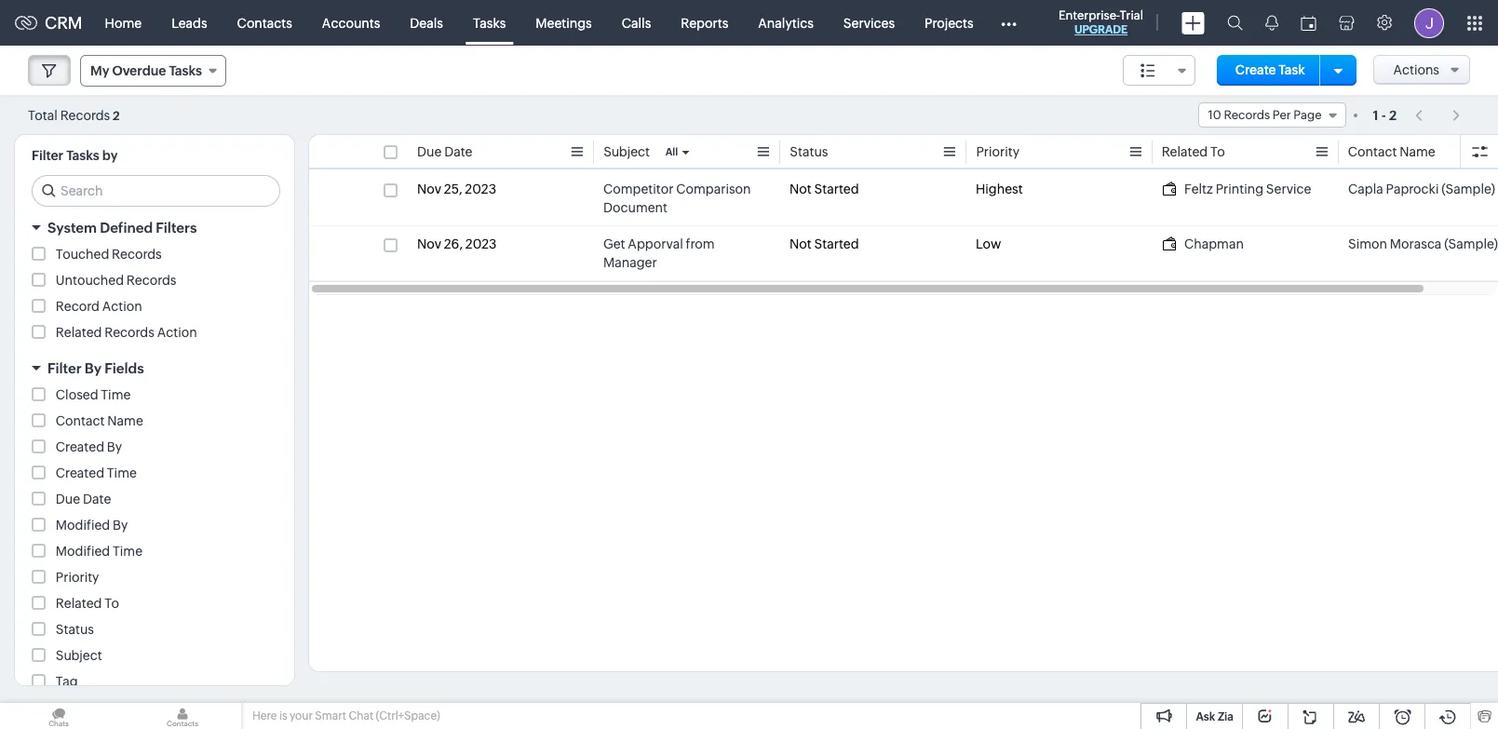 Task type: describe. For each thing, give the bounding box(es) containing it.
not for competitor comparison document
[[790, 182, 812, 196]]

capla paprocki (sample) link
[[1348, 180, 1496, 198]]

(sample) for capla paprocki (sample)
[[1442, 182, 1496, 196]]

1 horizontal spatial contact
[[1348, 144, 1397, 159]]

filter for filter tasks by
[[32, 148, 63, 163]]

0 vertical spatial due date
[[417, 144, 473, 159]]

profile image
[[1415, 8, 1444, 38]]

system
[[47, 220, 97, 236]]

records for 10
[[1224, 108, 1270, 122]]

chat
[[349, 710, 374, 723]]

reports
[[681, 15, 728, 30]]

comparison
[[676, 182, 751, 196]]

1 - 2
[[1373, 108, 1397, 122]]

competitor comparison document
[[603, 182, 751, 215]]

touched
[[56, 247, 109, 262]]

total
[[28, 108, 58, 122]]

0 horizontal spatial contact name
[[56, 413, 143, 428]]

not for get apporval from manager
[[790, 237, 812, 251]]

feltz printing service link
[[1162, 180, 1312, 198]]

records for untouched
[[127, 273, 176, 288]]

calls link
[[607, 0, 666, 45]]

smart
[[315, 710, 346, 723]]

leads link
[[157, 0, 222, 45]]

started for competitor comparison document
[[814, 182, 859, 196]]

chats image
[[0, 703, 117, 729]]

untouched
[[56, 273, 124, 288]]

row group containing nov 25, 2023
[[309, 171, 1498, 281]]

1 horizontal spatial status
[[790, 144, 828, 159]]

get
[[603, 237, 625, 251]]

1
[[1373, 108, 1379, 122]]

0 vertical spatial name
[[1400, 144, 1436, 159]]

touched records
[[56, 247, 162, 262]]

create menu image
[[1182, 12, 1205, 34]]

nov 25, 2023
[[417, 182, 496, 196]]

document
[[603, 200, 668, 215]]

system defined filters button
[[15, 211, 294, 244]]

0 vertical spatial action
[[102, 299, 142, 314]]

morasca
[[1390, 237, 1442, 251]]

my
[[90, 63, 109, 78]]

trial
[[1120, 8, 1144, 22]]

apporval
[[628, 237, 683, 251]]

highest
[[976, 182, 1023, 196]]

0 horizontal spatial related to
[[56, 596, 119, 611]]

home link
[[90, 0, 157, 45]]

My Overdue Tasks field
[[80, 55, 226, 87]]

related records action
[[56, 325, 197, 340]]

reports link
[[666, 0, 743, 45]]

filter by fields
[[47, 360, 144, 376]]

my overdue tasks
[[90, 63, 202, 78]]

filter by fields button
[[15, 352, 294, 385]]

time for created time
[[107, 466, 137, 481]]

closed time
[[56, 387, 131, 402]]

1 horizontal spatial action
[[157, 325, 197, 340]]

filter tasks by
[[32, 148, 118, 163]]

nov for nov 25, 2023
[[417, 182, 441, 196]]

search image
[[1227, 15, 1243, 31]]

modified time
[[56, 544, 143, 559]]

contacts link
[[222, 0, 307, 45]]

created for created time
[[56, 466, 104, 481]]

enterprise-trial upgrade
[[1059, 8, 1144, 36]]

0 vertical spatial priority
[[976, 144, 1019, 159]]

0 vertical spatial contact name
[[1348, 144, 1436, 159]]

1 vertical spatial related
[[56, 325, 102, 340]]

home
[[105, 15, 142, 30]]

1 vertical spatial priority
[[56, 570, 99, 585]]

0 vertical spatial related
[[1162, 144, 1208, 159]]

nov for nov 26, 2023
[[417, 237, 441, 251]]

defined
[[100, 220, 153, 236]]

filters
[[156, 220, 197, 236]]

ask
[[1196, 711, 1216, 724]]

(ctrl+space)
[[376, 710, 440, 723]]

by for filter
[[85, 360, 101, 376]]

task
[[1279, 62, 1305, 77]]

deals link
[[395, 0, 458, 45]]

by
[[102, 148, 118, 163]]

here
[[252, 710, 277, 723]]

enterprise-
[[1059, 8, 1120, 22]]

your
[[290, 710, 313, 723]]

0 vertical spatial related to
[[1162, 144, 1226, 159]]

leads
[[171, 15, 207, 30]]

profile element
[[1403, 0, 1456, 45]]

0 vertical spatial date
[[444, 144, 473, 159]]

simon morasca (sample) link
[[1348, 235, 1498, 253]]

size image
[[1141, 62, 1156, 79]]

capla paprocki (sample)
[[1348, 182, 1496, 196]]

modified for modified by
[[56, 518, 110, 533]]

printing
[[1216, 182, 1264, 196]]

manager
[[603, 255, 657, 270]]

get apporval from manager link
[[603, 235, 771, 272]]

actions
[[1394, 62, 1440, 77]]

created time
[[56, 466, 137, 481]]

create
[[1236, 62, 1276, 77]]

10 records per page
[[1208, 108, 1322, 122]]

system defined filters
[[47, 220, 197, 236]]

tasks inside field
[[169, 63, 202, 78]]

services
[[844, 15, 895, 30]]

1 vertical spatial status
[[56, 622, 94, 637]]

-
[[1382, 108, 1386, 122]]

10 Records Per Page field
[[1198, 102, 1346, 128]]

low
[[976, 237, 1001, 251]]



Task type: vqa. For each thing, say whether or not it's contained in the screenshot.
the bottom The "Tasks"
yes



Task type: locate. For each thing, give the bounding box(es) containing it.
create task button
[[1217, 55, 1324, 86]]

zia
[[1218, 711, 1234, 724]]

0 vertical spatial 2023
[[465, 182, 496, 196]]

contacts image
[[124, 703, 241, 729]]

analytics
[[758, 15, 814, 30]]

created down created by
[[56, 466, 104, 481]]

records down defined
[[112, 247, 162, 262]]

subject
[[603, 144, 650, 159], [56, 648, 102, 663]]

1 vertical spatial subject
[[56, 648, 102, 663]]

0 vertical spatial not started
[[790, 182, 859, 196]]

1 vertical spatial created
[[56, 466, 104, 481]]

1 modified from the top
[[56, 518, 110, 533]]

1 started from the top
[[814, 182, 859, 196]]

1 not started from the top
[[790, 182, 859, 196]]

1 vertical spatial to
[[105, 596, 119, 611]]

records for touched
[[112, 247, 162, 262]]

Search text field
[[33, 176, 279, 206]]

0 vertical spatial tasks
[[473, 15, 506, 30]]

None field
[[1123, 55, 1196, 86]]

1 vertical spatial not
[[790, 237, 812, 251]]

service
[[1266, 182, 1312, 196]]

date down created time at the bottom of the page
[[83, 492, 111, 507]]

(sample) right morasca at right top
[[1445, 237, 1498, 251]]

competitor comparison document link
[[603, 180, 771, 217]]

not started for get apporval from manager
[[790, 237, 859, 251]]

crm link
[[15, 13, 83, 33]]

fields
[[105, 360, 144, 376]]

started
[[814, 182, 859, 196], [814, 237, 859, 251]]

related to down "modified time"
[[56, 596, 119, 611]]

1 vertical spatial by
[[107, 440, 122, 454]]

0 horizontal spatial priority
[[56, 570, 99, 585]]

filter down total
[[32, 148, 63, 163]]

calls
[[622, 15, 651, 30]]

date
[[444, 144, 473, 159], [83, 492, 111, 507]]

records for related
[[105, 325, 154, 340]]

here is your smart chat (ctrl+space)
[[252, 710, 440, 723]]

Other Modules field
[[989, 8, 1029, 38]]

2 created from the top
[[56, 466, 104, 481]]

action up related records action
[[102, 299, 142, 314]]

signals element
[[1254, 0, 1290, 46]]

1 vertical spatial (sample)
[[1445, 237, 1498, 251]]

modified
[[56, 518, 110, 533], [56, 544, 110, 559]]

contacts
[[237, 15, 292, 30]]

subject up competitor
[[603, 144, 650, 159]]

2 vertical spatial by
[[113, 518, 128, 533]]

related down "modified time"
[[56, 596, 102, 611]]

tag
[[56, 674, 78, 689]]

10
[[1208, 108, 1222, 122]]

created
[[56, 440, 104, 454], [56, 466, 104, 481]]

due up nov 25, 2023
[[417, 144, 442, 159]]

time
[[101, 387, 131, 402], [107, 466, 137, 481], [113, 544, 143, 559]]

(sample) for simon morasca (sample)
[[1445, 237, 1498, 251]]

1 not from the top
[[790, 182, 812, 196]]

1 nov from the top
[[417, 182, 441, 196]]

0 vertical spatial status
[[790, 144, 828, 159]]

0 vertical spatial started
[[814, 182, 859, 196]]

2 nov from the top
[[417, 237, 441, 251]]

1 horizontal spatial to
[[1211, 144, 1226, 159]]

tasks right deals
[[473, 15, 506, 30]]

time for modified time
[[113, 544, 143, 559]]

is
[[279, 710, 287, 723]]

records up "fields"
[[105, 325, 154, 340]]

upgrade
[[1075, 23, 1128, 36]]

created for created by
[[56, 440, 104, 454]]

subject up tag
[[56, 648, 102, 663]]

modified by
[[56, 518, 128, 533]]

priority up highest
[[976, 144, 1019, 159]]

2 for 1 - 2
[[1389, 108, 1397, 122]]

26,
[[444, 237, 463, 251]]

record
[[56, 299, 99, 314]]

1 vertical spatial contact name
[[56, 413, 143, 428]]

competitor
[[603, 182, 674, 196]]

meetings link
[[521, 0, 607, 45]]

2 vertical spatial time
[[113, 544, 143, 559]]

services link
[[829, 0, 910, 45]]

modified down modified by
[[56, 544, 110, 559]]

row group
[[309, 171, 1498, 281]]

contact name
[[1348, 144, 1436, 159], [56, 413, 143, 428]]

filter up closed on the left of page
[[47, 360, 82, 376]]

contact name down closed time
[[56, 413, 143, 428]]

contact down closed on the left of page
[[56, 413, 105, 428]]

0 horizontal spatial due date
[[56, 492, 111, 507]]

0 vertical spatial modified
[[56, 518, 110, 533]]

tasks
[[473, 15, 506, 30], [169, 63, 202, 78], [66, 148, 99, 163]]

get apporval from manager
[[603, 237, 715, 270]]

calendar image
[[1301, 15, 1317, 30]]

time down modified by
[[113, 544, 143, 559]]

2 not started from the top
[[790, 237, 859, 251]]

paprocki
[[1386, 182, 1439, 196]]

nov 26, 2023
[[417, 237, 497, 251]]

1 vertical spatial started
[[814, 237, 859, 251]]

1 vertical spatial time
[[107, 466, 137, 481]]

by up "modified time"
[[113, 518, 128, 533]]

filter inside dropdown button
[[47, 360, 82, 376]]

from
[[686, 237, 715, 251]]

due date up modified by
[[56, 492, 111, 507]]

name
[[1400, 144, 1436, 159], [107, 413, 143, 428]]

2 inside total records 2
[[113, 108, 120, 122]]

to
[[1211, 144, 1226, 159], [105, 596, 119, 611]]

0 vertical spatial filter
[[32, 148, 63, 163]]

tasks link
[[458, 0, 521, 45]]

analytics link
[[743, 0, 829, 45]]

1 created from the top
[[56, 440, 104, 454]]

1 vertical spatial due date
[[56, 492, 111, 507]]

0 vertical spatial (sample)
[[1442, 182, 1496, 196]]

by for modified
[[113, 518, 128, 533]]

0 vertical spatial subject
[[603, 144, 650, 159]]

1 vertical spatial modified
[[56, 544, 110, 559]]

0 vertical spatial not
[[790, 182, 812, 196]]

filter for filter by fields
[[47, 360, 82, 376]]

0 vertical spatial to
[[1211, 144, 1226, 159]]

accounts
[[322, 15, 380, 30]]

1 horizontal spatial due
[[417, 144, 442, 159]]

2023 right 25,
[[465, 182, 496, 196]]

create menu element
[[1171, 0, 1216, 45]]

time down "fields"
[[101, 387, 131, 402]]

2 2023 from the top
[[465, 237, 497, 251]]

date up nov 25, 2023
[[444, 144, 473, 159]]

1 vertical spatial related to
[[56, 596, 119, 611]]

to down 10
[[1211, 144, 1226, 159]]

related
[[1162, 144, 1208, 159], [56, 325, 102, 340], [56, 596, 102, 611]]

2 right -
[[1389, 108, 1397, 122]]

1 vertical spatial contact
[[56, 413, 105, 428]]

feltz
[[1185, 182, 1213, 196]]

by inside dropdown button
[[85, 360, 101, 376]]

projects
[[925, 15, 974, 30]]

0 horizontal spatial due
[[56, 492, 80, 507]]

records right 10
[[1224, 108, 1270, 122]]

2023 for nov 25, 2023
[[465, 182, 496, 196]]

total records 2
[[28, 108, 120, 122]]

to down "modified time"
[[105, 596, 119, 611]]

0 horizontal spatial to
[[105, 596, 119, 611]]

0 horizontal spatial date
[[83, 492, 111, 507]]

0 horizontal spatial contact
[[56, 413, 105, 428]]

due up modified by
[[56, 492, 80, 507]]

time down created by
[[107, 466, 137, 481]]

due date up 25,
[[417, 144, 473, 159]]

create task
[[1236, 62, 1305, 77]]

deals
[[410, 15, 443, 30]]

navigation
[[1406, 102, 1470, 129]]

0 vertical spatial created
[[56, 440, 104, 454]]

overdue
[[112, 63, 166, 78]]

2 horizontal spatial tasks
[[473, 15, 506, 30]]

signals image
[[1266, 15, 1279, 31]]

2
[[1389, 108, 1397, 122], [113, 108, 120, 122]]

2 vertical spatial tasks
[[66, 148, 99, 163]]

chapman
[[1185, 237, 1244, 251]]

1 vertical spatial filter
[[47, 360, 82, 376]]

1 horizontal spatial related to
[[1162, 144, 1226, 159]]

by up created time at the bottom of the page
[[107, 440, 122, 454]]

1 vertical spatial tasks
[[169, 63, 202, 78]]

0 vertical spatial time
[[101, 387, 131, 402]]

1 vertical spatial name
[[107, 413, 143, 428]]

1 horizontal spatial due date
[[417, 144, 473, 159]]

projects link
[[910, 0, 989, 45]]

closed
[[56, 387, 98, 402]]

modified for modified time
[[56, 544, 110, 559]]

1 horizontal spatial contact name
[[1348, 144, 1436, 159]]

contact name down '1 - 2'
[[1348, 144, 1436, 159]]

2 not from the top
[[790, 237, 812, 251]]

chapman link
[[1162, 235, 1244, 253]]

0 horizontal spatial tasks
[[66, 148, 99, 163]]

time for closed time
[[101, 387, 131, 402]]

name up capla paprocki (sample)
[[1400, 144, 1436, 159]]

2 vertical spatial related
[[56, 596, 102, 611]]

contact
[[1348, 144, 1397, 159], [56, 413, 105, 428]]

records inside field
[[1224, 108, 1270, 122]]

started for get apporval from manager
[[814, 237, 859, 251]]

modified up "modified time"
[[56, 518, 110, 533]]

1 vertical spatial 2023
[[465, 237, 497, 251]]

0 vertical spatial contact
[[1348, 144, 1397, 159]]

2023
[[465, 182, 496, 196], [465, 237, 497, 251]]

25,
[[444, 182, 462, 196]]

feltz printing service
[[1185, 182, 1312, 196]]

related to up feltz in the top of the page
[[1162, 144, 1226, 159]]

2 started from the top
[[814, 237, 859, 251]]

0 horizontal spatial action
[[102, 299, 142, 314]]

priority down "modified time"
[[56, 570, 99, 585]]

1 horizontal spatial 2
[[1389, 108, 1397, 122]]

nov left 26,
[[417, 237, 441, 251]]

1 vertical spatial date
[[83, 492, 111, 507]]

0 horizontal spatial status
[[56, 622, 94, 637]]

(sample) right paprocki
[[1442, 182, 1496, 196]]

0 vertical spatial nov
[[417, 182, 441, 196]]

created up created time at the bottom of the page
[[56, 440, 104, 454]]

1 vertical spatial not started
[[790, 237, 859, 251]]

records down touched records
[[127, 273, 176, 288]]

tasks right overdue
[[169, 63, 202, 78]]

1 vertical spatial due
[[56, 492, 80, 507]]

accounts link
[[307, 0, 395, 45]]

records for total
[[60, 108, 110, 122]]

(sample)
[[1442, 182, 1496, 196], [1445, 237, 1498, 251]]

1 horizontal spatial priority
[[976, 144, 1019, 159]]

0 vertical spatial by
[[85, 360, 101, 376]]

0 horizontal spatial subject
[[56, 648, 102, 663]]

related down record
[[56, 325, 102, 340]]

all
[[666, 146, 678, 157]]

not started
[[790, 182, 859, 196], [790, 237, 859, 251]]

1 horizontal spatial subject
[[603, 144, 650, 159]]

2 modified from the top
[[56, 544, 110, 559]]

nov left 25,
[[417, 182, 441, 196]]

search element
[[1216, 0, 1254, 46]]

2 for total records 2
[[113, 108, 120, 122]]

related to
[[1162, 144, 1226, 159], [56, 596, 119, 611]]

0 horizontal spatial 2
[[113, 108, 120, 122]]

by for created
[[107, 440, 122, 454]]

not started for competitor comparison document
[[790, 182, 859, 196]]

related up feltz in the top of the page
[[1162, 144, 1208, 159]]

due
[[417, 144, 442, 159], [56, 492, 80, 507]]

2023 for nov 26, 2023
[[465, 237, 497, 251]]

1 horizontal spatial date
[[444, 144, 473, 159]]

untouched records
[[56, 273, 176, 288]]

tasks left by
[[66, 148, 99, 163]]

simon
[[1348, 237, 1388, 251]]

action up filter by fields dropdown button
[[157, 325, 197, 340]]

ask zia
[[1196, 711, 1234, 724]]

contact down 1
[[1348, 144, 1397, 159]]

capla
[[1348, 182, 1384, 196]]

name down closed time
[[107, 413, 143, 428]]

simon morasca (sample)
[[1348, 237, 1498, 251]]

by up closed time
[[85, 360, 101, 376]]

priority
[[976, 144, 1019, 159], [56, 570, 99, 585]]

1 vertical spatial nov
[[417, 237, 441, 251]]

page
[[1294, 108, 1322, 122]]

1 2023 from the top
[[465, 182, 496, 196]]

1 vertical spatial action
[[157, 325, 197, 340]]

1 horizontal spatial name
[[1400, 144, 1436, 159]]

0 vertical spatial due
[[417, 144, 442, 159]]

2023 right 26,
[[465, 237, 497, 251]]

0 horizontal spatial name
[[107, 413, 143, 428]]

created by
[[56, 440, 122, 454]]

1 horizontal spatial tasks
[[169, 63, 202, 78]]

records up 'filter tasks by'
[[60, 108, 110, 122]]

2 up by
[[113, 108, 120, 122]]



